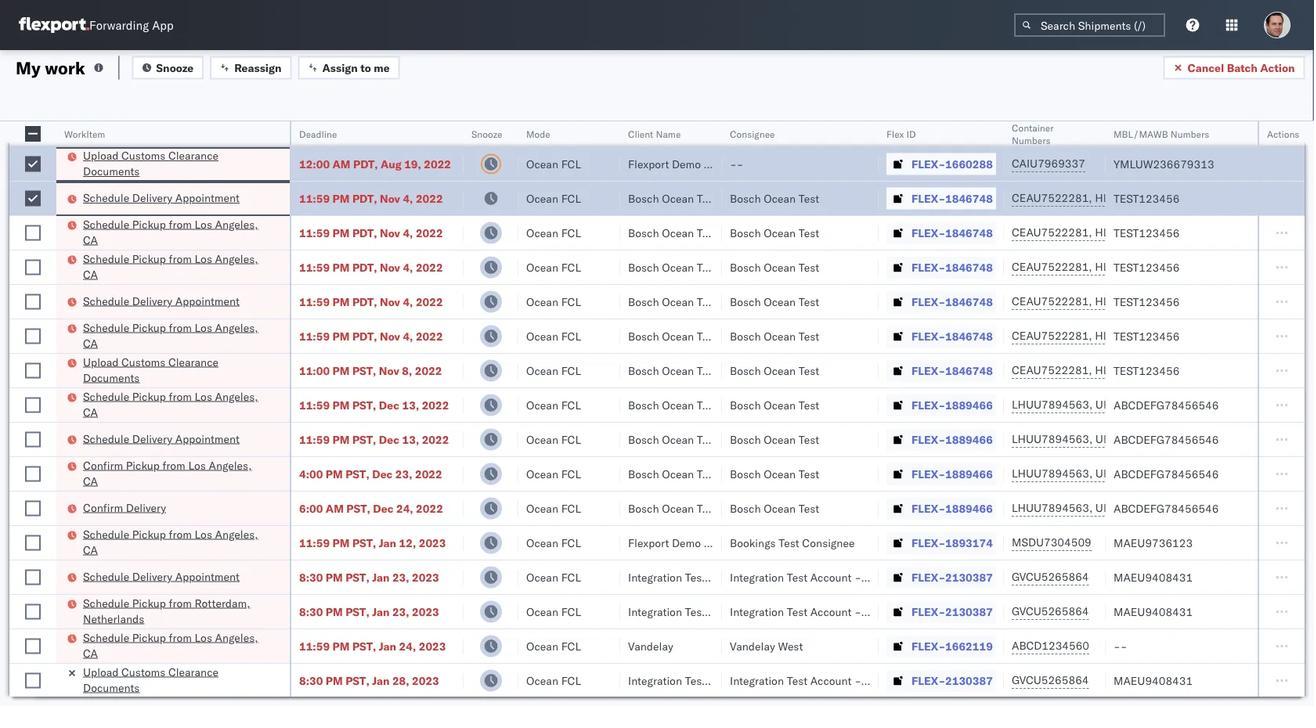 Task type: describe. For each thing, give the bounding box(es) containing it.
11 fcl from the top
[[561, 502, 581, 515]]

16 ocean fcl from the top
[[526, 674, 581, 688]]

3 hlxu6269489, from the top
[[1095, 260, 1175, 274]]

confirm delivery button
[[83, 500, 166, 517]]

11:00
[[299, 364, 330, 378]]

4 flex-1889466 from the top
[[912, 502, 993, 515]]

flex
[[887, 128, 904, 140]]

2 schedule delivery appointment button from the top
[[83, 293, 240, 311]]

4 1889466 from the top
[[945, 502, 993, 515]]

11:59 for schedule pickup from los angeles, ca link for second schedule pickup from los angeles, ca button from the bottom of the page
[[299, 536, 330, 550]]

flex-1660288
[[912, 157, 993, 171]]

3 8:30 from the top
[[299, 674, 323, 688]]

container
[[1012, 122, 1054, 134]]

schedule delivery appointment button for 8:30 pm pst, jan 23, 2023
[[83, 569, 240, 586]]

upload customs clearance documents link for 11:00 pm pst, nov 8, 2022
[[83, 354, 269, 386]]

lhuu7894563, uetu5238478 for confirm pickup from los angeles, ca
[[1012, 467, 1172, 481]]

gvcu5265864 for schedule delivery appointment
[[1012, 570, 1089, 584]]

2 ocean fcl from the top
[[526, 192, 581, 205]]

2 schedule delivery appointment from the top
[[83, 294, 240, 308]]

confirm delivery
[[83, 501, 166, 515]]

1 vertical spatial 23,
[[392, 571, 409, 584]]

msdu7304509
[[1012, 536, 1092, 549]]

client name
[[628, 128, 681, 140]]

jan for schedule pickup from rotterdam, netherlands button on the left bottom of the page
[[372, 605, 390, 619]]

maeu9408431 for schedule delivery appointment
[[1114, 571, 1193, 584]]

confirm delivery link
[[83, 500, 166, 516]]

schedule delivery appointment link for 11:59 pm pst, dec 13, 2022
[[83, 431, 240, 447]]

pm for schedule pickup from rotterdam, netherlands link
[[326, 605, 343, 619]]

1889466 for schedule pickup from los angeles, ca
[[945, 398, 993, 412]]

10 ocean fcl from the top
[[526, 467, 581, 481]]

maeu9408431 for schedule pickup from rotterdam, netherlands
[[1114, 605, 1193, 619]]

3 upload customs clearance documents link from the top
[[83, 665, 269, 696]]

4 1846748 from the top
[[945, 295, 993, 309]]

pst, left the 8,
[[352, 364, 376, 378]]

13, for schedule pickup from los angeles, ca
[[402, 398, 419, 412]]

3 maeu9408431 from the top
[[1114, 674, 1193, 688]]

1 fcl from the top
[[561, 157, 581, 171]]

cancel batch action button
[[1163, 56, 1305, 80]]

flex-1893174
[[912, 536, 993, 550]]

schedule delivery appointment button for 11:59 pm pdt, nov 4, 2022
[[83, 190, 240, 208]]

schedule pickup from rotterdam, netherlands link
[[83, 596, 269, 627]]

4 lhuu7894563, from the top
[[1012, 501, 1093, 515]]

ca for "confirm pickup from los angeles, ca" button
[[83, 474, 98, 488]]

1662119
[[945, 640, 993, 653]]

schedule delivery appointment button for 11:59 pm pst, dec 13, 2022
[[83, 431, 240, 448]]

id
[[907, 128, 916, 140]]

work
[[45, 57, 85, 78]]

2 schedule delivery appointment link from the top
[[83, 293, 240, 309]]

3 ceau7522281, from the top
[[1012, 260, 1092, 274]]

6 fcl from the top
[[561, 329, 581, 343]]

angeles, for schedule pickup from los angeles, ca link for second schedule pickup from los angeles, ca button from the bottom of the page
[[215, 528, 258, 541]]

angeles, for schedule pickup from los angeles, ca link related to 6th schedule pickup from los angeles, ca button from the top of the page
[[215, 631, 258, 645]]

4:00
[[299, 467, 323, 481]]

16 fcl from the top
[[561, 674, 581, 688]]

3 flex-1846748 from the top
[[912, 260, 993, 274]]

flex- for upload customs clearance documents link for 11:00 pm pst, nov 8, 2022
[[912, 364, 945, 378]]

3 documents from the top
[[83, 681, 140, 695]]

assign to me
[[322, 61, 390, 74]]

11:59 pm pdt, nov 4, 2022 for first schedule pickup from los angeles, ca button
[[299, 226, 443, 240]]

assign to me button
[[298, 56, 400, 80]]

3 account from the top
[[810, 674, 852, 688]]

documents for 11:00 pm pst, nov 8, 2022
[[83, 371, 140, 385]]

10 fcl from the top
[[561, 467, 581, 481]]

schedule pickup from rotterdam, netherlands
[[83, 596, 250, 626]]

confirm pickup from los angeles, ca link
[[83, 458, 269, 489]]

3 integration test account - karl lagerfeld from the top
[[730, 674, 934, 688]]

3 schedule pickup from los angeles, ca button from the top
[[83, 320, 269, 353]]

11 flex- from the top
[[912, 502, 945, 515]]

4 test123456 from the top
[[1114, 295, 1180, 309]]

1 horizontal spatial snooze
[[472, 128, 502, 140]]

mbl/mawb
[[1114, 128, 1168, 140]]

11:59 for 11:59 pm pst, dec 13, 2022's schedule delivery appointment link
[[299, 433, 330, 446]]

ceau7522281, hlxu6269489, hlxu8034992 for third schedule pickup from los angeles, ca button
[[1012, 329, 1255, 343]]

2 fcl from the top
[[561, 192, 581, 205]]

my work
[[16, 57, 85, 78]]

1 11:59 pm pdt, nov 4, 2022 from the top
[[299, 192, 443, 205]]

5 fcl from the top
[[561, 295, 581, 309]]

appointment for 11:59 pm pdt, nov 4, 2022
[[175, 191, 240, 205]]

4, for third schedule pickup from los angeles, ca button's schedule pickup from los angeles, ca link
[[403, 329, 413, 343]]

2 flex-1846748 from the top
[[912, 226, 993, 240]]

flexport for --
[[628, 157, 669, 171]]

6 schedule pickup from los angeles, ca button from the top
[[83, 630, 269, 663]]

clearance for 11:00 pm pst, nov 8, 2022
[[168, 355, 219, 369]]

1 vertical spatial --
[[1114, 640, 1127, 653]]

pdt, for 11:59 pm pdt, nov 4, 2022's schedule delivery appointment link
[[352, 192, 377, 205]]

4 4, from the top
[[403, 295, 413, 309]]

4:00 pm pst, dec 23, 2022
[[299, 467, 442, 481]]

batch
[[1227, 61, 1258, 74]]

1 ceau7522281, from the top
[[1012, 191, 1092, 205]]

6:00
[[299, 502, 323, 515]]

to
[[360, 61, 371, 74]]

integration for schedule pickup from rotterdam, netherlands
[[730, 605, 784, 619]]

5 flex-1846748 from the top
[[912, 329, 993, 343]]

resize handle column header for the workitem button
[[271, 121, 290, 707]]

28,
[[392, 674, 409, 688]]

7 fcl from the top
[[561, 364, 581, 378]]

uetu5238478 for schedule pickup from los angeles, ca
[[1096, 398, 1172, 412]]

1 schedule pickup from los angeles, ca button from the top
[[83, 217, 269, 249]]

my
[[16, 57, 41, 78]]

pm for schedule pickup from los angeles, ca link for third schedule pickup from los angeles, ca button from the bottom of the page
[[333, 398, 350, 412]]

flex-1662119
[[912, 640, 993, 653]]

11 resize handle column header from the left
[[1286, 121, 1305, 707]]

schedule for third schedule pickup from los angeles, ca button
[[83, 321, 129, 334]]

3 flex-2130387 from the top
[[912, 674, 993, 688]]

12:00
[[299, 157, 330, 171]]

1846748 for schedule pickup from los angeles, ca link corresponding to 5th schedule pickup from los angeles, ca button from the bottom
[[945, 260, 993, 274]]

nov for first schedule pickup from los angeles, ca button
[[380, 226, 400, 240]]

2 ceau7522281, from the top
[[1012, 226, 1092, 239]]

delivery inside button
[[126, 501, 166, 515]]

delivery for 11:59 pm pdt, nov 4, 2022
[[132, 191, 172, 205]]

14 fcl from the top
[[561, 605, 581, 619]]

vandelay west
[[730, 640, 803, 653]]

11:59 for schedule pickup from los angeles, ca link corresponding to 5th schedule pickup from los angeles, ca button from the bottom
[[299, 260, 330, 274]]

11:59 for schedule pickup from los angeles, ca link for third schedule pickup from los angeles, ca button from the bottom of the page
[[299, 398, 330, 412]]

abcdefg78456546 for schedule pickup from los angeles, ca
[[1114, 398, 1219, 412]]

reassign button
[[210, 56, 292, 80]]

23, for los
[[395, 467, 412, 481]]

4 hlxu8034992 from the top
[[1178, 295, 1255, 308]]

jan down 11:59 pm pst, jan 12, 2023
[[372, 571, 390, 584]]

4 ocean fcl from the top
[[526, 260, 581, 274]]

schedule pickup from los angeles, ca for schedule pickup from los angeles, ca link corresponding to 5th schedule pickup from los angeles, ca button from the bottom
[[83, 252, 258, 281]]

3 integration from the top
[[730, 674, 784, 688]]

mode
[[526, 128, 550, 140]]

confirm for confirm delivery
[[83, 501, 123, 515]]

11:00 pm pst, nov 8, 2022
[[299, 364, 442, 378]]

1 flex-1846748 from the top
[[912, 192, 993, 205]]

3 upload customs clearance documents from the top
[[83, 665, 219, 695]]

16 flex- from the top
[[912, 674, 945, 688]]

7 ocean fcl from the top
[[526, 364, 581, 378]]

delivery for 8:30 pm pst, jan 23, 2023
[[132, 570, 172, 584]]

forwarding app
[[89, 18, 174, 33]]

mbl/mawb numbers button
[[1106, 125, 1286, 140]]

2 appointment from the top
[[175, 294, 240, 308]]

forwarding
[[89, 18, 149, 33]]

3 ocean fcl from the top
[[526, 226, 581, 240]]

4 fcl from the top
[[561, 260, 581, 274]]

3 lagerfeld from the top
[[887, 674, 934, 688]]

pickup for third schedule pickup from los angeles, ca button
[[132, 321, 166, 334]]

container numbers button
[[1004, 118, 1090, 146]]

upload for 12:00 am pdt, aug 19, 2022
[[83, 149, 119, 163]]

14 ocean fcl from the top
[[526, 605, 581, 619]]

5 ocean fcl from the top
[[526, 295, 581, 309]]

4 11:59 from the top
[[299, 295, 330, 309]]

13 ocean fcl from the top
[[526, 571, 581, 584]]

schedule for schedule delivery appointment button corresponding to 11:59 pm pdt, nov 4, 2022
[[83, 191, 129, 205]]

6 ceau7522281, from the top
[[1012, 363, 1092, 377]]

3 clearance from the top
[[168, 665, 219, 679]]

pm for first schedule pickup from los angeles, ca button schedule pickup from los angeles, ca link
[[333, 226, 350, 240]]

vandelay for vandelay west
[[730, 640, 775, 653]]

dec for schedule delivery appointment
[[379, 433, 400, 446]]

11:59 for 11:59 pm pdt, nov 4, 2022's schedule delivery appointment link
[[299, 192, 330, 205]]

hlxu8034992 for third schedule pickup from los angeles, ca button's schedule pickup from los angeles, ca link
[[1178, 329, 1255, 343]]

6 ceau7522281, hlxu6269489, hlxu8034992 from the top
[[1012, 363, 1255, 377]]

4 ceau7522281, from the top
[[1012, 295, 1092, 308]]

maeu9736123
[[1114, 536, 1193, 550]]

flexport demo consignee for --
[[628, 157, 757, 171]]

flexport demo consignee for bookings test consignee
[[628, 536, 757, 550]]

lhuu7894563, for schedule delivery appointment
[[1012, 432, 1093, 446]]

6 flex-1846748 from the top
[[912, 364, 993, 378]]

client name button
[[620, 125, 707, 140]]

flex-2130387 for schedule delivery appointment
[[912, 571, 993, 584]]

resize handle column header for client name button
[[703, 121, 722, 707]]

cancel
[[1188, 61, 1224, 74]]

15 ocean fcl from the top
[[526, 640, 581, 653]]

8:30 pm pst, jan 28, 2023
[[299, 674, 439, 688]]

1 resize handle column header from the left
[[38, 121, 56, 707]]

angeles, for confirm pickup from los angeles, ca link
[[209, 459, 252, 472]]

schedule pickup from los angeles, ca for schedule pickup from los angeles, ca link related to 6th schedule pickup from los angeles, ca button from the top of the page
[[83, 631, 258, 660]]

appointment for 8:30 pm pst, jan 23, 2023
[[175, 570, 240, 584]]

aug
[[381, 157, 402, 171]]

assign
[[322, 61, 358, 74]]

1846748 for third schedule pickup from los angeles, ca button's schedule pickup from los angeles, ca link
[[945, 329, 993, 343]]

ca for third schedule pickup from los angeles, ca button from the bottom of the page
[[83, 405, 98, 419]]

nov for third schedule pickup from los angeles, ca button
[[380, 329, 400, 343]]

bookings
[[730, 536, 776, 550]]

hlxu8034992 for first schedule pickup from los angeles, ca button schedule pickup from los angeles, ca link
[[1178, 226, 1255, 239]]

13 fcl from the top
[[561, 571, 581, 584]]

4 11:59 pm pdt, nov 4, 2022 from the top
[[299, 295, 443, 309]]

forwarding app link
[[19, 17, 174, 33]]

dec for confirm pickup from los angeles, ca
[[372, 467, 393, 481]]

schedule pickup from los angeles, ca link for 6th schedule pickup from los angeles, ca button from the top of the page
[[83, 630, 269, 661]]

1893174
[[945, 536, 993, 550]]

4 schedule pickup from los angeles, ca button from the top
[[83, 389, 269, 422]]

hlxu8034992 for upload customs clearance documents link for 11:00 pm pst, nov 8, 2022
[[1178, 363, 1255, 377]]

pm for 11:59 pm pdt, nov 4, 2022's schedule delivery appointment link
[[333, 192, 350, 205]]

action
[[1261, 61, 1295, 74]]

mbl/mawb numbers
[[1114, 128, 1210, 140]]

app
[[152, 18, 174, 33]]

3 fcl from the top
[[561, 226, 581, 240]]

4 flex-1846748 from the top
[[912, 295, 993, 309]]

13, for schedule delivery appointment
[[402, 433, 419, 446]]

from for second schedule pickup from los angeles, ca button from the bottom of the page
[[169, 528, 192, 541]]

appointment for 11:59 pm pst, dec 13, 2022
[[175, 432, 240, 446]]

angeles, for first schedule pickup from los angeles, ca button schedule pickup from los angeles, ca link
[[215, 217, 258, 231]]

3 customs from the top
[[121, 665, 165, 679]]

workitem
[[64, 128, 105, 140]]

consignee button
[[722, 125, 863, 140]]

2 hlxu6269489, from the top
[[1095, 226, 1175, 239]]

lhuu7894563, uetu5238478 for schedule delivery appointment
[[1012, 432, 1172, 446]]

name
[[656, 128, 681, 140]]

1660288
[[945, 157, 993, 171]]

5 schedule pickup from los angeles, ca button from the top
[[83, 527, 269, 560]]

flex- for schedule pickup from rotterdam, netherlands link
[[912, 605, 945, 619]]

3 karl from the top
[[864, 674, 884, 688]]

flex id
[[887, 128, 916, 140]]

angeles, for schedule pickup from los angeles, ca link corresponding to 5th schedule pickup from los angeles, ca button from the bottom
[[215, 252, 258, 266]]

schedule pickup from los angeles, ca link for second schedule pickup from los angeles, ca button from the bottom of the page
[[83, 527, 269, 558]]

8,
[[402, 364, 412, 378]]

pm for schedule pickup from los angeles, ca link for second schedule pickup from los angeles, ca button from the bottom of the page
[[333, 536, 350, 550]]

netherlands
[[83, 612, 144, 626]]

8 ocean fcl from the top
[[526, 398, 581, 412]]

pdt, for schedule pickup from los angeles, ca link corresponding to 5th schedule pickup from los angeles, ca button from the bottom
[[352, 260, 377, 274]]

flex id button
[[879, 125, 988, 140]]

0 horizontal spatial --
[[730, 157, 744, 171]]

5 flex- from the top
[[912, 295, 945, 309]]

6 test123456 from the top
[[1114, 364, 1180, 378]]

6 hlxu6269489, from the top
[[1095, 363, 1175, 377]]

1 ocean fcl from the top
[[526, 157, 581, 171]]

angeles, for schedule pickup from los angeles, ca link for third schedule pickup from los angeles, ca button from the bottom of the page
[[215, 390, 258, 403]]

2023 down 12,
[[412, 571, 439, 584]]

pst, down 4:00 pm pst, dec 23, 2022
[[346, 502, 370, 515]]

3 gvcu5265864 from the top
[[1012, 674, 1089, 687]]

pm for confirm pickup from los angeles, ca link
[[326, 467, 343, 481]]

4 resize handle column header from the left
[[500, 121, 519, 707]]

4 abcdefg78456546 from the top
[[1114, 502, 1219, 515]]

cancel batch action
[[1188, 61, 1295, 74]]

deadline button
[[291, 125, 448, 140]]

flex- for 12:00 am pdt, aug 19, 2022's upload customs clearance documents link
[[912, 157, 945, 171]]

workitem button
[[56, 125, 274, 140]]

ceau7522281, hlxu6269489, hlxu8034992 for 5th schedule pickup from los angeles, ca button from the bottom
[[1012, 260, 1255, 274]]

12 ocean fcl from the top
[[526, 536, 581, 550]]

2023 for 6th schedule pickup from los angeles, ca button from the top of the page
[[419, 640, 446, 653]]



Task type: vqa. For each thing, say whether or not it's contained in the screenshot.


Task type: locate. For each thing, give the bounding box(es) containing it.
pickup inside confirm pickup from los angeles, ca
[[126, 459, 160, 472]]

bookings test consignee
[[730, 536, 855, 550]]

3 test123456 from the top
[[1114, 260, 1180, 274]]

1 vertical spatial am
[[326, 502, 344, 515]]

test
[[697, 192, 718, 205], [799, 192, 820, 205], [697, 226, 718, 240], [799, 226, 820, 240], [697, 260, 718, 274], [799, 260, 820, 274], [697, 295, 718, 309], [799, 295, 820, 309], [697, 329, 718, 343], [799, 329, 820, 343], [697, 364, 718, 378], [799, 364, 820, 378], [697, 398, 718, 412], [799, 398, 820, 412], [697, 433, 718, 446], [799, 433, 820, 446], [697, 467, 718, 481], [799, 467, 820, 481], [697, 502, 718, 515], [799, 502, 820, 515], [779, 536, 799, 550], [787, 571, 808, 584], [787, 605, 808, 619], [787, 674, 808, 688]]

demo
[[672, 157, 701, 171], [672, 536, 701, 550]]

8 11:59 from the top
[[299, 536, 330, 550]]

11:59 pm pst, jan 24, 2023
[[299, 640, 446, 653]]

snooze down app
[[156, 61, 194, 74]]

pst, down 6:00 am pst, dec 24, 2022
[[352, 536, 376, 550]]

schedule pickup from los angeles, ca link for 5th schedule pickup from los angeles, ca button from the bottom
[[83, 251, 269, 282]]

schedule for second schedule pickup from los angeles, ca button from the bottom of the page
[[83, 528, 129, 541]]

angeles,
[[215, 217, 258, 231], [215, 252, 258, 266], [215, 321, 258, 334], [215, 390, 258, 403], [209, 459, 252, 472], [215, 528, 258, 541], [215, 631, 258, 645]]

2023 right 28,
[[412, 674, 439, 688]]

jan left 12,
[[379, 536, 396, 550]]

8:30 down the 11:59 pm pst, jan 24, 2023
[[299, 674, 323, 688]]

8 schedule from the top
[[83, 528, 129, 541]]

2 maeu9408431 from the top
[[1114, 605, 1193, 619]]

8:30 pm pst, jan 23, 2023 up the 11:59 pm pst, jan 24, 2023
[[299, 605, 439, 619]]

0 vertical spatial flex-2130387
[[912, 571, 993, 584]]

container numbers
[[1012, 122, 1054, 146]]

0 vertical spatial upload
[[83, 149, 119, 163]]

lagerfeld up flex-1662119
[[887, 605, 934, 619]]

vandelay
[[628, 640, 673, 653], [730, 640, 775, 653]]

1 lhuu7894563, from the top
[[1012, 398, 1093, 412]]

demo for --
[[672, 157, 701, 171]]

actions
[[1267, 128, 1300, 140]]

0 vertical spatial flexport demo consignee
[[628, 157, 757, 171]]

11:59 pm pst, dec 13, 2022 down 11:00 pm pst, nov 8, 2022
[[299, 398, 449, 412]]

0 vertical spatial gvcu5265864
[[1012, 570, 1089, 584]]

1 vertical spatial flexport
[[628, 536, 669, 550]]

integration test account - karl lagerfeld for schedule pickup from rotterdam, netherlands
[[730, 605, 934, 619]]

2023
[[419, 536, 446, 550], [412, 571, 439, 584], [412, 605, 439, 619], [419, 640, 446, 653], [412, 674, 439, 688]]

confirm for confirm pickup from los angeles, ca
[[83, 459, 123, 472]]

Search Shipments (/) text field
[[1014, 13, 1166, 37]]

pst, up 4:00 pm pst, dec 23, 2022
[[352, 433, 376, 446]]

ceau7522281,
[[1012, 191, 1092, 205], [1012, 226, 1092, 239], [1012, 260, 1092, 274], [1012, 295, 1092, 308], [1012, 329, 1092, 343], [1012, 363, 1092, 377]]

2 flex-2130387 from the top
[[912, 605, 993, 619]]

24, up 12,
[[396, 502, 413, 515]]

integration test account - karl lagerfeld down west at right bottom
[[730, 674, 934, 688]]

integration down bookings
[[730, 571, 784, 584]]

customs
[[121, 149, 165, 163], [121, 355, 165, 369], [121, 665, 165, 679]]

2 vertical spatial lagerfeld
[[887, 674, 934, 688]]

0 horizontal spatial snooze
[[156, 61, 194, 74]]

1 vertical spatial documents
[[83, 371, 140, 385]]

test123456
[[1114, 192, 1180, 205], [1114, 226, 1180, 240], [1114, 260, 1180, 274], [1114, 295, 1180, 309], [1114, 329, 1180, 343], [1114, 364, 1180, 378]]

19,
[[404, 157, 421, 171]]

2 lhuu7894563, from the top
[[1012, 432, 1093, 446]]

angeles, for third schedule pickup from los angeles, ca button's schedule pickup from los angeles, ca link
[[215, 321, 258, 334]]

4, for first schedule pickup from los angeles, ca button schedule pickup from los angeles, ca link
[[403, 226, 413, 240]]

ca for first schedule pickup from los angeles, ca button
[[83, 233, 98, 247]]

gvcu5265864 up abcd1234560
[[1012, 605, 1089, 618]]

5 hlxu6269489, from the top
[[1095, 329, 1175, 343]]

1 vertical spatial upload
[[83, 355, 119, 369]]

0 vertical spatial --
[[730, 157, 744, 171]]

resize handle column header
[[38, 121, 56, 707], [271, 121, 290, 707], [445, 121, 464, 707], [500, 121, 519, 707], [602, 121, 620, 707], [703, 121, 722, 707], [860, 121, 879, 707], [985, 121, 1004, 707], [1087, 121, 1106, 707], [1283, 121, 1302, 707], [1286, 121, 1305, 707]]

me
[[374, 61, 390, 74]]

12:00 am pdt, aug 19, 2022
[[299, 157, 451, 171]]

4 lhuu7894563, uetu5238478 from the top
[[1012, 501, 1172, 515]]

1 integration test account - karl lagerfeld from the top
[[730, 571, 934, 584]]

24, for 2023
[[399, 640, 416, 653]]

0 vertical spatial integration test account - karl lagerfeld
[[730, 571, 934, 584]]

1 customs from the top
[[121, 149, 165, 163]]

abcdefg78456546
[[1114, 398, 1219, 412], [1114, 433, 1219, 446], [1114, 467, 1219, 481], [1114, 502, 1219, 515]]

lagerfeld down flex-1893174
[[887, 571, 934, 584]]

confirm inside confirm pickup from los angeles, ca
[[83, 459, 123, 472]]

am for pdt,
[[333, 157, 351, 171]]

pm
[[333, 192, 350, 205], [333, 226, 350, 240], [333, 260, 350, 274], [333, 295, 350, 309], [333, 329, 350, 343], [333, 364, 350, 378], [333, 398, 350, 412], [333, 433, 350, 446], [326, 467, 343, 481], [333, 536, 350, 550], [326, 571, 343, 584], [326, 605, 343, 619], [333, 640, 350, 653], [326, 674, 343, 688]]

2 vertical spatial maeu9408431
[[1114, 674, 1193, 688]]

2 vertical spatial upload customs clearance documents link
[[83, 665, 269, 696]]

0 vertical spatial 11:59 pm pst, dec 13, 2022
[[299, 398, 449, 412]]

integration test account - karl lagerfeld down bookings test consignee
[[730, 571, 934, 584]]

1 hlxu6269489, from the top
[[1095, 191, 1175, 205]]

8:30 pm pst, jan 23, 2023 down 11:59 pm pst, jan 12, 2023
[[299, 571, 439, 584]]

2023 for second schedule pickup from los angeles, ca button from the bottom of the page
[[419, 536, 446, 550]]

0 vertical spatial lagerfeld
[[887, 571, 934, 584]]

2130387 down 1662119
[[945, 674, 993, 688]]

los inside confirm pickup from los angeles, ca
[[188, 459, 206, 472]]

pdt, for third schedule pickup from los angeles, ca button's schedule pickup from los angeles, ca link
[[352, 329, 377, 343]]

8:30 pm pst, jan 23, 2023 for schedule pickup from rotterdam, netherlands
[[299, 605, 439, 619]]

0 vertical spatial integration
[[730, 571, 784, 584]]

from for "confirm pickup from los angeles, ca" button
[[163, 459, 185, 472]]

1 upload customs clearance documents button from the top
[[83, 148, 269, 181]]

4 ceau7522281, hlxu6269489, hlxu8034992 from the top
[[1012, 295, 1255, 308]]

2 schedule pickup from los angeles, ca link from the top
[[83, 251, 269, 282]]

1 upload from the top
[[83, 149, 119, 163]]

confirm inside confirm delivery link
[[83, 501, 123, 515]]

1 horizontal spatial --
[[1114, 640, 1127, 653]]

3 1889466 from the top
[[945, 467, 993, 481]]

1 vertical spatial 8:30
[[299, 605, 323, 619]]

11:59 pm pst, dec 13, 2022 for schedule delivery appointment
[[299, 433, 449, 446]]

1 integration from the top
[[730, 571, 784, 584]]

6 ocean fcl from the top
[[526, 329, 581, 343]]

2023 right 12,
[[419, 536, 446, 550]]

delivery for 11:59 pm pst, dec 13, 2022
[[132, 432, 172, 446]]

23, down 12,
[[392, 571, 409, 584]]

numbers inside mbl/mawb numbers button
[[1171, 128, 1210, 140]]

flexport. image
[[19, 17, 89, 33]]

23, up 6:00 am pst, dec 24, 2022
[[395, 467, 412, 481]]

am right 12:00
[[333, 157, 351, 171]]

3 schedule pickup from los angeles, ca from the top
[[83, 321, 258, 350]]

1 schedule delivery appointment from the top
[[83, 191, 240, 205]]

schedule delivery appointment for 11:59 pm pst, dec 13, 2022
[[83, 432, 240, 446]]

karl for schedule delivery appointment
[[864, 571, 884, 584]]

jan left 28,
[[372, 674, 390, 688]]

lhuu7894563,
[[1012, 398, 1093, 412], [1012, 432, 1093, 446], [1012, 467, 1093, 481], [1012, 501, 1093, 515]]

0 vertical spatial demo
[[672, 157, 701, 171]]

11 ocean fcl from the top
[[526, 502, 581, 515]]

numbers up ymluw236679313
[[1171, 128, 1210, 140]]

dec up 4:00 pm pst, dec 23, 2022
[[379, 433, 400, 446]]

1 vertical spatial 24,
[[399, 640, 416, 653]]

from inside the schedule pickup from rotterdam, netherlands
[[169, 596, 192, 610]]

consignee inside button
[[730, 128, 775, 140]]

flex-2130387 button
[[887, 567, 996, 589], [887, 567, 996, 589], [887, 601, 996, 623], [887, 601, 996, 623], [887, 670, 996, 692], [887, 670, 996, 692]]

schedule delivery appointment
[[83, 191, 240, 205], [83, 294, 240, 308], [83, 432, 240, 446], [83, 570, 240, 584]]

confirm pickup from los angeles, ca button
[[83, 458, 269, 491]]

1 vertical spatial integration test account - karl lagerfeld
[[730, 605, 934, 619]]

account
[[810, 571, 852, 584], [810, 605, 852, 619], [810, 674, 852, 688]]

2 uetu5238478 from the top
[[1096, 432, 1172, 446]]

delivery
[[132, 191, 172, 205], [132, 294, 172, 308], [132, 432, 172, 446], [126, 501, 166, 515], [132, 570, 172, 584]]

2 vertical spatial integration test account - karl lagerfeld
[[730, 674, 934, 688]]

am right 6:00
[[326, 502, 344, 515]]

7 11:59 from the top
[[299, 433, 330, 446]]

2130387 up 1662119
[[945, 605, 993, 619]]

snooze
[[156, 61, 194, 74], [472, 128, 502, 140]]

pst, down the 11:59 pm pst, jan 24, 2023
[[346, 674, 369, 688]]

pickup for second schedule pickup from los angeles, ca button from the bottom of the page
[[132, 528, 166, 541]]

bosch ocean test
[[628, 192, 718, 205], [730, 192, 820, 205], [628, 226, 718, 240], [730, 226, 820, 240], [628, 260, 718, 274], [730, 260, 820, 274], [628, 295, 718, 309], [730, 295, 820, 309], [628, 329, 718, 343], [730, 329, 820, 343], [628, 364, 718, 378], [730, 364, 820, 378], [628, 398, 718, 412], [730, 398, 820, 412], [628, 433, 718, 446], [730, 433, 820, 446], [628, 467, 718, 481], [730, 467, 820, 481], [628, 502, 718, 515], [730, 502, 820, 515]]

dec down 11:00 pm pst, nov 8, 2022
[[379, 398, 400, 412]]

1 vertical spatial 8:30 pm pst, jan 23, 2023
[[299, 605, 439, 619]]

flex-2130387 down flex-1662119
[[912, 674, 993, 688]]

2 ceau7522281, hlxu6269489, hlxu8034992 from the top
[[1012, 226, 1255, 239]]

snooze inside button
[[156, 61, 194, 74]]

2 vertical spatial account
[[810, 674, 852, 688]]

pickup inside the schedule pickup from rotterdam, netherlands
[[132, 596, 166, 610]]

resize handle column header for deadline button
[[445, 121, 464, 707]]

2 vertical spatial karl
[[864, 674, 884, 688]]

1 vertical spatial account
[[810, 605, 852, 619]]

hlxu8034992 for 11:59 pm pdt, nov 4, 2022's schedule delivery appointment link
[[1178, 191, 1255, 205]]

karl
[[864, 571, 884, 584], [864, 605, 884, 619], [864, 674, 884, 688]]

8:30 pm pst, jan 23, 2023 for schedule delivery appointment
[[299, 571, 439, 584]]

pst, for 11:59 pm pst, dec 13, 2022's schedule delivery appointment link
[[352, 433, 376, 446]]

0 vertical spatial upload customs clearance documents button
[[83, 148, 269, 181]]

6 ca from the top
[[83, 543, 98, 557]]

schedule pickup from los angeles, ca for schedule pickup from los angeles, ca link for third schedule pickup from los angeles, ca button from the bottom of the page
[[83, 390, 258, 419]]

0 vertical spatial flexport
[[628, 157, 669, 171]]

5 ceau7522281, from the top
[[1012, 329, 1092, 343]]

abcd1234560
[[1012, 639, 1090, 653]]

0 vertical spatial confirm
[[83, 459, 123, 472]]

pickup for third schedule pickup from los angeles, ca button from the bottom of the page
[[132, 390, 166, 403]]

test123456 for schedule pickup from los angeles, ca link corresponding to 5th schedule pickup from los angeles, ca button from the bottom
[[1114, 260, 1180, 274]]

pst, down 11:59 pm pst, jan 12, 2023
[[346, 571, 369, 584]]

1 vertical spatial 13,
[[402, 433, 419, 446]]

ca for third schedule pickup from los angeles, ca button
[[83, 336, 98, 350]]

flex-1889466 for schedule pickup from los angeles, ca
[[912, 398, 993, 412]]

ceau7522281, hlxu6269489, hlxu8034992
[[1012, 191, 1255, 205], [1012, 226, 1255, 239], [1012, 260, 1255, 274], [1012, 295, 1255, 308], [1012, 329, 1255, 343], [1012, 363, 1255, 377]]

resize handle column header for container numbers button
[[1087, 121, 1106, 707]]

0 vertical spatial 13,
[[402, 398, 419, 412]]

snooze left mode
[[472, 128, 502, 140]]

0 vertical spatial 2130387
[[945, 571, 993, 584]]

abcdefg78456546 for confirm pickup from los angeles, ca
[[1114, 467, 1219, 481]]

8:30 down 6:00
[[299, 571, 323, 584]]

gvcu5265864 down abcd1234560
[[1012, 674, 1089, 687]]

0 vertical spatial account
[[810, 571, 852, 584]]

1 vertical spatial maeu9408431
[[1114, 605, 1193, 619]]

2 lhuu7894563, uetu5238478 from the top
[[1012, 432, 1172, 446]]

2 vertical spatial clearance
[[168, 665, 219, 679]]

hlxu8034992
[[1178, 191, 1255, 205], [1178, 226, 1255, 239], [1178, 260, 1255, 274], [1178, 295, 1255, 308], [1178, 329, 1255, 343], [1178, 363, 1255, 377]]

pst, down 11:00 pm pst, nov 8, 2022
[[352, 398, 376, 412]]

1846748
[[945, 192, 993, 205], [945, 226, 993, 240], [945, 260, 993, 274], [945, 295, 993, 309], [945, 329, 993, 343], [945, 364, 993, 378]]

integration test account - karl lagerfeld
[[730, 571, 934, 584], [730, 605, 934, 619], [730, 674, 934, 688]]

2 test123456 from the top
[[1114, 226, 1180, 240]]

0 vertical spatial 24,
[[396, 502, 413, 515]]

8:30
[[299, 571, 323, 584], [299, 605, 323, 619], [299, 674, 323, 688]]

schedule pickup from los angeles, ca
[[83, 217, 258, 247], [83, 252, 258, 281], [83, 321, 258, 350], [83, 390, 258, 419], [83, 528, 258, 557], [83, 631, 258, 660]]

pst, for schedule pickup from los angeles, ca link related to 6th schedule pickup from los angeles, ca button from the top of the page
[[352, 640, 376, 653]]

-- right abcd1234560
[[1114, 640, 1127, 653]]

resize handle column header for flex id button
[[985, 121, 1004, 707]]

1 flex-2130387 from the top
[[912, 571, 993, 584]]

8:30 pm pst, jan 23, 2023
[[299, 571, 439, 584], [299, 605, 439, 619]]

6 schedule pickup from los angeles, ca link from the top
[[83, 630, 269, 661]]

pst, up 8:30 pm pst, jan 28, 2023
[[352, 640, 376, 653]]

5 test123456 from the top
[[1114, 329, 1180, 343]]

schedule pickup from los angeles, ca link for third schedule pickup from los angeles, ca button from the bottom of the page
[[83, 389, 269, 420]]

4 schedule from the top
[[83, 294, 129, 308]]

6:00 am pst, dec 24, 2022
[[299, 502, 443, 515]]

1 vertical spatial flexport demo consignee
[[628, 536, 757, 550]]

demo down name
[[672, 157, 701, 171]]

2022
[[424, 157, 451, 171], [416, 192, 443, 205], [416, 226, 443, 240], [416, 260, 443, 274], [416, 295, 443, 309], [416, 329, 443, 343], [415, 364, 442, 378], [422, 398, 449, 412], [422, 433, 449, 446], [415, 467, 442, 481], [416, 502, 443, 515]]

numbers
[[1171, 128, 1210, 140], [1012, 134, 1051, 146]]

hlxu8034992 for schedule pickup from los angeles, ca link corresponding to 5th schedule pickup from los angeles, ca button from the bottom
[[1178, 260, 1255, 274]]

0 vertical spatial customs
[[121, 149, 165, 163]]

1 abcdefg78456546 from the top
[[1114, 398, 1219, 412]]

upload customs clearance documents button
[[83, 148, 269, 181], [83, 354, 269, 387]]

1 vertical spatial upload customs clearance documents
[[83, 355, 219, 385]]

0 vertical spatial 23,
[[395, 467, 412, 481]]

11:59 pm pst, jan 12, 2023
[[299, 536, 446, 550]]

12,
[[399, 536, 416, 550]]

caiu7969337
[[1012, 157, 1086, 170]]

2 flexport demo consignee from the top
[[628, 536, 757, 550]]

9 ocean fcl from the top
[[526, 433, 581, 446]]

1 horizontal spatial numbers
[[1171, 128, 1210, 140]]

1889466
[[945, 398, 993, 412], [945, 433, 993, 446], [945, 467, 993, 481], [945, 502, 993, 515]]

gvcu5265864 for schedule pickup from rotterdam, netherlands
[[1012, 605, 1089, 618]]

15 flex- from the top
[[912, 640, 945, 653]]

1 vertical spatial clearance
[[168, 355, 219, 369]]

0 vertical spatial clearance
[[168, 149, 219, 163]]

upload customs clearance documents button for 12:00 am pdt, aug 19, 2022
[[83, 148, 269, 181]]

1846748 for first schedule pickup from los angeles, ca button schedule pickup from los angeles, ca link
[[945, 226, 993, 240]]

8:30 up the 11:59 pm pst, jan 24, 2023
[[299, 605, 323, 619]]

2 schedule pickup from los angeles, ca button from the top
[[83, 251, 269, 284]]

jan up the 11:59 pm pst, jan 24, 2023
[[372, 605, 390, 619]]

0 horizontal spatial vandelay
[[628, 640, 673, 653]]

gvcu5265864
[[1012, 570, 1089, 584], [1012, 605, 1089, 618], [1012, 674, 1089, 687]]

integration for schedule delivery appointment
[[730, 571, 784, 584]]

5 schedule from the top
[[83, 321, 129, 334]]

-- down consignee button
[[730, 157, 744, 171]]

pst, for schedule pickup from los angeles, ca link for second schedule pickup from los angeles, ca button from the bottom of the page
[[352, 536, 376, 550]]

13, down the 8,
[[402, 398, 419, 412]]

resize handle column header for consignee button
[[860, 121, 879, 707]]

schedule delivery appointment button
[[83, 190, 240, 208], [83, 293, 240, 311], [83, 431, 240, 448], [83, 569, 240, 586]]

pdt, for first schedule pickup from los angeles, ca button schedule pickup from los angeles, ca link
[[352, 226, 377, 240]]

23, up the 11:59 pm pst, jan 24, 2023
[[392, 605, 409, 619]]

from for first schedule pickup from los angeles, ca button
[[169, 217, 192, 231]]

2 vertical spatial upload
[[83, 665, 119, 679]]

24, up 28,
[[399, 640, 416, 653]]

0 vertical spatial upload customs clearance documents link
[[83, 148, 269, 179]]

dec up 6:00 am pst, dec 24, 2022
[[372, 467, 393, 481]]

bosch
[[628, 192, 659, 205], [730, 192, 761, 205], [628, 226, 659, 240], [730, 226, 761, 240], [628, 260, 659, 274], [730, 260, 761, 274], [628, 295, 659, 309], [730, 295, 761, 309], [628, 329, 659, 343], [730, 329, 761, 343], [628, 364, 659, 378], [730, 364, 761, 378], [628, 398, 659, 412], [730, 398, 761, 412], [628, 433, 659, 446], [730, 433, 761, 446], [628, 467, 659, 481], [730, 467, 761, 481], [628, 502, 659, 515], [730, 502, 761, 515]]

15 fcl from the top
[[561, 640, 581, 653]]

2023 up the 11:59 pm pst, jan 24, 2023
[[412, 605, 439, 619]]

angeles, inside confirm pickup from los angeles, ca
[[209, 459, 252, 472]]

lhuu7894563, uetu5238478
[[1012, 398, 1172, 412], [1012, 432, 1172, 446], [1012, 467, 1172, 481], [1012, 501, 1172, 515]]

schedule for schedule pickup from rotterdam, netherlands button on the left bottom of the page
[[83, 596, 129, 610]]

rotterdam,
[[195, 596, 250, 610]]

11:59 pm pst, dec 13, 2022 up 4:00 pm pst, dec 23, 2022
[[299, 433, 449, 446]]

demo left bookings
[[672, 536, 701, 550]]

from inside confirm pickup from los angeles, ca
[[163, 459, 185, 472]]

from for third schedule pickup from los angeles, ca button from the bottom of the page
[[169, 390, 192, 403]]

1 vertical spatial flex-2130387
[[912, 605, 993, 619]]

1 vertical spatial gvcu5265864
[[1012, 605, 1089, 618]]

2 vertical spatial customs
[[121, 665, 165, 679]]

pst, for confirm pickup from los angeles, ca link
[[346, 467, 369, 481]]

2130387 down 1893174
[[945, 571, 993, 584]]

pickup
[[132, 217, 166, 231], [132, 252, 166, 266], [132, 321, 166, 334], [132, 390, 166, 403], [126, 459, 160, 472], [132, 528, 166, 541], [132, 596, 166, 610], [132, 631, 166, 645]]

1 vertical spatial upload customs clearance documents button
[[83, 354, 269, 387]]

2130387 for schedule delivery appointment
[[945, 571, 993, 584]]

dec
[[379, 398, 400, 412], [379, 433, 400, 446], [372, 467, 393, 481], [373, 502, 394, 515]]

from for third schedule pickup from los angeles, ca button
[[169, 321, 192, 334]]

ocean
[[526, 157, 558, 171], [526, 192, 558, 205], [662, 192, 694, 205], [764, 192, 796, 205], [526, 226, 558, 240], [662, 226, 694, 240], [764, 226, 796, 240], [526, 260, 558, 274], [662, 260, 694, 274], [764, 260, 796, 274], [526, 295, 558, 309], [662, 295, 694, 309], [764, 295, 796, 309], [526, 329, 558, 343], [662, 329, 694, 343], [764, 329, 796, 343], [526, 364, 558, 378], [662, 364, 694, 378], [764, 364, 796, 378], [526, 398, 558, 412], [662, 398, 694, 412], [764, 398, 796, 412], [526, 433, 558, 446], [662, 433, 694, 446], [764, 433, 796, 446], [526, 467, 558, 481], [662, 467, 694, 481], [764, 467, 796, 481], [526, 502, 558, 515], [662, 502, 694, 515], [764, 502, 796, 515], [526, 536, 558, 550], [526, 571, 558, 584], [526, 605, 558, 619], [526, 640, 558, 653], [526, 674, 558, 688]]

karl for schedule pickup from rotterdam, netherlands
[[864, 605, 884, 619]]

flex- for third schedule pickup from los angeles, ca button's schedule pickup from los angeles, ca link
[[912, 329, 945, 343]]

4 hlxu6269489, from the top
[[1095, 295, 1175, 308]]

2 vertical spatial gvcu5265864
[[1012, 674, 1089, 687]]

11:59 for third schedule pickup from los angeles, ca button's schedule pickup from los angeles, ca link
[[299, 329, 330, 343]]

flex- for 11:59 pm pdt, nov 4, 2022's schedule delivery appointment link
[[912, 192, 945, 205]]

gvcu5265864 down msdu7304509
[[1012, 570, 1089, 584]]

0 vertical spatial upload customs clearance documents
[[83, 149, 219, 178]]

ceau7522281, hlxu6269489, hlxu8034992 for first schedule pickup from los angeles, ca button
[[1012, 226, 1255, 239]]

upload for 11:00 pm pst, nov 8, 2022
[[83, 355, 119, 369]]

pickup for "confirm pickup from los angeles, ca" button
[[126, 459, 160, 472]]

0 vertical spatial maeu9408431
[[1114, 571, 1193, 584]]

flex-1846748
[[912, 192, 993, 205], [912, 226, 993, 240], [912, 260, 993, 274], [912, 295, 993, 309], [912, 329, 993, 343], [912, 364, 993, 378]]

2 vertical spatial 8:30
[[299, 674, 323, 688]]

1 vertical spatial karl
[[864, 605, 884, 619]]

3 schedule delivery appointment from the top
[[83, 432, 240, 446]]

lhuu7894563, for schedule pickup from los angeles, ca
[[1012, 398, 1093, 412]]

schedule inside the schedule pickup from rotterdam, netherlands
[[83, 596, 129, 610]]

reassign
[[234, 61, 282, 74]]

flex- for 11:59 pm pst, dec 13, 2022's schedule delivery appointment link
[[912, 433, 945, 446]]

2 schedule from the top
[[83, 217, 129, 231]]

pickup for first schedule pickup from los angeles, ca button
[[132, 217, 166, 231]]

1 schedule from the top
[[83, 191, 129, 205]]

8 resize handle column header from the left
[[985, 121, 1004, 707]]

am
[[333, 157, 351, 171], [326, 502, 344, 515]]

2023 up 8:30 pm pst, jan 28, 2023
[[419, 640, 446, 653]]

3 hlxu8034992 from the top
[[1178, 260, 1255, 274]]

pst, up the 11:59 pm pst, jan 24, 2023
[[346, 605, 369, 619]]

schedule pickup from los angeles, ca for third schedule pickup from los angeles, ca button's schedule pickup from los angeles, ca link
[[83, 321, 258, 350]]

3 2130387 from the top
[[945, 674, 993, 688]]

flex-1889466 for schedule delivery appointment
[[912, 433, 993, 446]]

8:30 for schedule pickup from rotterdam, netherlands
[[299, 605, 323, 619]]

integration test account - karl lagerfeld up west at right bottom
[[730, 605, 934, 619]]

8 fcl from the top
[[561, 398, 581, 412]]

1 vertical spatial 2130387
[[945, 605, 993, 619]]

pm for schedule delivery appointment link related to 8:30 pm pst, jan 23, 2023
[[326, 571, 343, 584]]

1 4, from the top
[[403, 192, 413, 205]]

0 horizontal spatial numbers
[[1012, 134, 1051, 146]]

ymluw236679313
[[1114, 157, 1215, 171]]

integration up vandelay west
[[730, 605, 784, 619]]

flexport
[[628, 157, 669, 171], [628, 536, 669, 550]]

pm for third schedule pickup from los angeles, ca button's schedule pickup from los angeles, ca link
[[333, 329, 350, 343]]

los
[[195, 217, 212, 231], [195, 252, 212, 266], [195, 321, 212, 334], [195, 390, 212, 403], [188, 459, 206, 472], [195, 528, 212, 541], [195, 631, 212, 645]]

0 vertical spatial documents
[[83, 164, 140, 178]]

1 vertical spatial 11:59 pm pst, dec 13, 2022
[[299, 433, 449, 446]]

3 1846748 from the top
[[945, 260, 993, 274]]

from for 6th schedule pickup from los angeles, ca button from the top of the page
[[169, 631, 192, 645]]

5 ceau7522281, hlxu6269489, hlxu8034992 from the top
[[1012, 329, 1255, 343]]

pm for schedule pickup from los angeles, ca link corresponding to 5th schedule pickup from los angeles, ca button from the bottom
[[333, 260, 350, 274]]

5 1846748 from the top
[[945, 329, 993, 343]]

1 vertical spatial upload customs clearance documents link
[[83, 354, 269, 386]]

13, up 4:00 pm pst, dec 23, 2022
[[402, 433, 419, 446]]

1 vertical spatial customs
[[121, 355, 165, 369]]

deadline
[[299, 128, 337, 140]]

13 flex- from the top
[[912, 571, 945, 584]]

2 vertical spatial integration
[[730, 674, 784, 688]]

1 flexport from the top
[[628, 157, 669, 171]]

2 vertical spatial 2130387
[[945, 674, 993, 688]]

0 vertical spatial 8:30
[[299, 571, 323, 584]]

hlxu6269489,
[[1095, 191, 1175, 205], [1095, 226, 1175, 239], [1095, 260, 1175, 274], [1095, 295, 1175, 308], [1095, 329, 1175, 343], [1095, 363, 1175, 377]]

None checkbox
[[25, 126, 41, 142], [25, 294, 41, 310], [25, 329, 41, 344], [25, 363, 41, 379], [25, 398, 41, 413], [25, 466, 41, 482], [25, 570, 41, 585], [25, 604, 41, 620], [25, 126, 41, 142], [25, 294, 41, 310], [25, 329, 41, 344], [25, 363, 41, 379], [25, 398, 41, 413], [25, 466, 41, 482], [25, 570, 41, 585], [25, 604, 41, 620]]

client
[[628, 128, 654, 140]]

1 vertical spatial lagerfeld
[[887, 605, 934, 619]]

8:30 for schedule delivery appointment
[[299, 571, 323, 584]]

flex-2130387 up flex-1662119
[[912, 605, 993, 619]]

uetu5238478
[[1096, 398, 1172, 412], [1096, 432, 1172, 446], [1096, 467, 1172, 481], [1096, 501, 1172, 515]]

lagerfeld for schedule delivery appointment
[[887, 571, 934, 584]]

1 vertical spatial demo
[[672, 536, 701, 550]]

4 uetu5238478 from the top
[[1096, 501, 1172, 515]]

dec up 11:59 pm pst, jan 12, 2023
[[373, 502, 394, 515]]

confirm pickup from los angeles, ca
[[83, 459, 252, 488]]

flexport demo consignee
[[628, 157, 757, 171], [628, 536, 757, 550]]

0 vertical spatial snooze
[[156, 61, 194, 74]]

2 vertical spatial flex-2130387
[[912, 674, 993, 688]]

None checkbox
[[25, 156, 41, 172], [25, 191, 41, 206], [25, 225, 41, 241], [25, 260, 41, 275], [25, 432, 41, 448], [25, 501, 41, 517], [25, 535, 41, 551], [25, 639, 41, 654], [25, 673, 41, 689], [25, 156, 41, 172], [25, 191, 41, 206], [25, 225, 41, 241], [25, 260, 41, 275], [25, 432, 41, 448], [25, 501, 41, 517], [25, 535, 41, 551], [25, 639, 41, 654], [25, 673, 41, 689]]

3 lhuu7894563, from the top
[[1012, 467, 1093, 481]]

2 abcdefg78456546 from the top
[[1114, 433, 1219, 446]]

ca inside confirm pickup from los angeles, ca
[[83, 474, 98, 488]]

maeu9408431
[[1114, 571, 1193, 584], [1114, 605, 1193, 619], [1114, 674, 1193, 688]]

pst, up 6:00 am pst, dec 24, 2022
[[346, 467, 369, 481]]

2 vertical spatial documents
[[83, 681, 140, 695]]

ca for 6th schedule pickup from los angeles, ca button from the top of the page
[[83, 647, 98, 660]]

12 fcl from the top
[[561, 536, 581, 550]]

1 vertical spatial confirm
[[83, 501, 123, 515]]

integration test account - karl lagerfeld for schedule delivery appointment
[[730, 571, 934, 584]]

schedule pickup from los angeles, ca for first schedule pickup from los angeles, ca button schedule pickup from los angeles, ca link
[[83, 217, 258, 247]]

4 flex- from the top
[[912, 260, 945, 274]]

confirm down confirm pickup from los angeles, ca
[[83, 501, 123, 515]]

2 gvcu5265864 from the top
[[1012, 605, 1089, 618]]

2 schedule pickup from los angeles, ca from the top
[[83, 252, 258, 281]]

confirm up confirm delivery
[[83, 459, 123, 472]]

west
[[778, 640, 803, 653]]

0 vertical spatial am
[[333, 157, 351, 171]]

uetu5238478 for schedule delivery appointment
[[1096, 432, 1172, 446]]

6 11:59 from the top
[[299, 398, 330, 412]]

2 customs from the top
[[121, 355, 165, 369]]

3 appointment from the top
[[175, 432, 240, 446]]

2 hlxu8034992 from the top
[[1178, 226, 1255, 239]]

6 flex- from the top
[[912, 329, 945, 343]]

2 flex- from the top
[[912, 192, 945, 205]]

1 vertical spatial integration
[[730, 605, 784, 619]]

schedule pickup from los angeles, ca button
[[83, 217, 269, 249], [83, 251, 269, 284], [83, 320, 269, 353], [83, 389, 269, 422], [83, 527, 269, 560], [83, 630, 269, 663]]

schedule pickup from rotterdam, netherlands button
[[83, 596, 269, 629]]

lagerfeld down flex-1662119
[[887, 674, 934, 688]]

1 horizontal spatial vandelay
[[730, 640, 775, 653]]

5 ca from the top
[[83, 474, 98, 488]]

abcdefg78456546 for schedule delivery appointment
[[1114, 433, 1219, 446]]

flex- for schedule pickup from los angeles, ca link related to 6th schedule pickup from los angeles, ca button from the top of the page
[[912, 640, 945, 653]]

snooze button
[[132, 56, 204, 80]]

upload customs clearance documents link
[[83, 148, 269, 179], [83, 354, 269, 386], [83, 665, 269, 696]]

consignee
[[730, 128, 775, 140], [704, 157, 757, 171], [704, 536, 757, 550], [802, 536, 855, 550]]

2 confirm from the top
[[83, 501, 123, 515]]

ocean fcl
[[526, 157, 581, 171], [526, 192, 581, 205], [526, 226, 581, 240], [526, 260, 581, 274], [526, 295, 581, 309], [526, 329, 581, 343], [526, 364, 581, 378], [526, 398, 581, 412], [526, 433, 581, 446], [526, 467, 581, 481], [526, 502, 581, 515], [526, 536, 581, 550], [526, 571, 581, 584], [526, 605, 581, 619], [526, 640, 581, 653], [526, 674, 581, 688]]

2 vertical spatial upload customs clearance documents
[[83, 665, 219, 695]]

11:59 for schedule pickup from los angeles, ca link related to 6th schedule pickup from los angeles, ca button from the top of the page
[[299, 640, 330, 653]]

1 vertical spatial snooze
[[472, 128, 502, 140]]

jan up 28,
[[379, 640, 396, 653]]

numbers for container numbers
[[1012, 134, 1051, 146]]

integration down vandelay west
[[730, 674, 784, 688]]

9 resize handle column header from the left
[[1087, 121, 1106, 707]]

pm for 11:59 pm pst, dec 13, 2022's schedule delivery appointment link
[[333, 433, 350, 446]]

resize handle column header for mode button
[[602, 121, 620, 707]]

0 vertical spatial 8:30 pm pst, jan 23, 2023
[[299, 571, 439, 584]]

9 fcl from the top
[[561, 433, 581, 446]]

2 vandelay from the left
[[730, 640, 775, 653]]

3 abcdefg78456546 from the top
[[1114, 467, 1219, 481]]

flex- for schedule pickup from los angeles, ca link corresponding to 5th schedule pickup from los angeles, ca button from the bottom
[[912, 260, 945, 274]]

numbers down the container
[[1012, 134, 1051, 146]]

numbers inside container numbers
[[1012, 134, 1051, 146]]

nov for schedule delivery appointment button corresponding to 11:59 pm pdt, nov 4, 2022
[[380, 192, 400, 205]]

flex-2130387 down flex-1893174
[[912, 571, 993, 584]]

0 vertical spatial karl
[[864, 571, 884, 584]]

1 hlxu8034992 from the top
[[1178, 191, 1255, 205]]

2 vertical spatial 23,
[[392, 605, 409, 619]]

1 11:59 pm pst, dec 13, 2022 from the top
[[299, 398, 449, 412]]

1 account from the top
[[810, 571, 852, 584]]

7 ca from the top
[[83, 647, 98, 660]]

1 lhuu7894563, uetu5238478 from the top
[[1012, 398, 1172, 412]]

3 upload from the top
[[83, 665, 119, 679]]

pdt,
[[353, 157, 378, 171], [352, 192, 377, 205], [352, 226, 377, 240], [352, 260, 377, 274], [352, 295, 377, 309], [352, 329, 377, 343]]

mode button
[[519, 125, 605, 140]]



